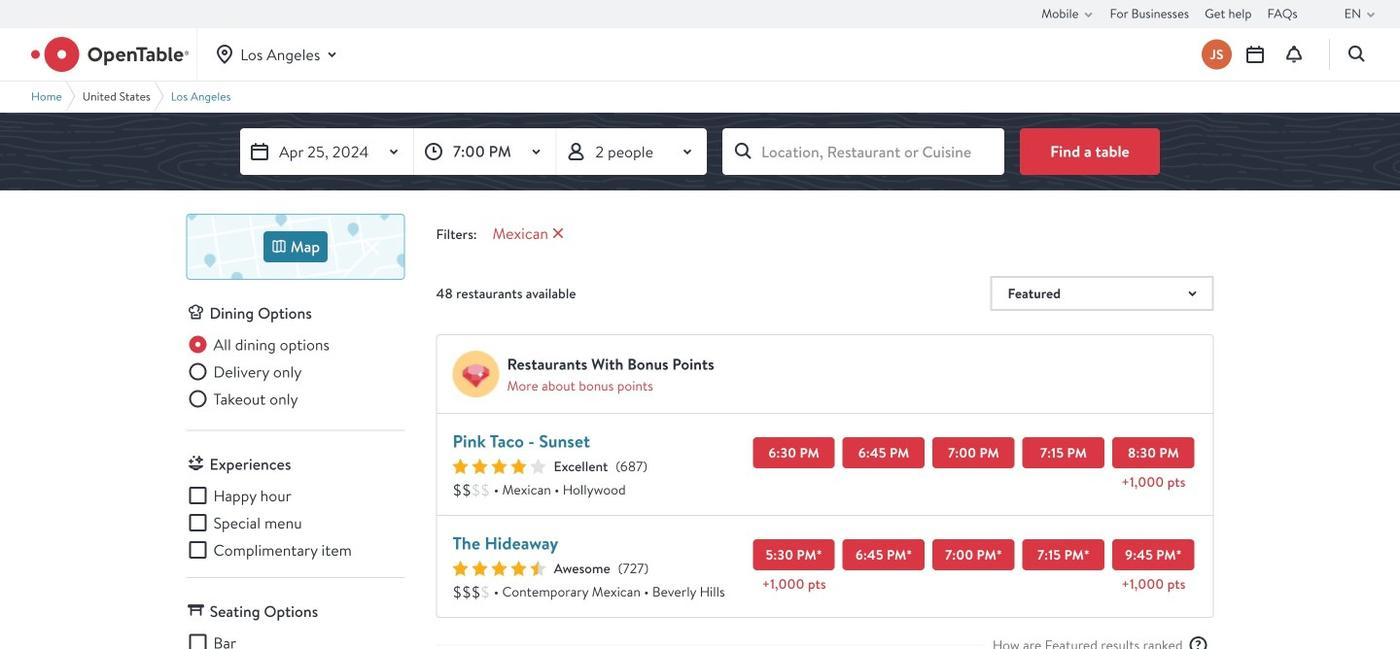 Task type: describe. For each thing, give the bounding box(es) containing it.
bonus point image
[[453, 351, 500, 398]]

1 group from the top
[[186, 333, 405, 415]]

Please input a Location, Restaurant or Cuisine field
[[723, 128, 1005, 175]]

2 group from the top
[[186, 484, 405, 562]]



Task type: locate. For each thing, give the bounding box(es) containing it.
0 vertical spatial group
[[186, 333, 405, 415]]

None radio
[[186, 333, 330, 357], [186, 360, 302, 384], [186, 333, 330, 357], [186, 360, 302, 384]]

group
[[186, 333, 405, 415], [186, 484, 405, 562]]

3.9 stars image
[[453, 459, 546, 475]]

None field
[[723, 128, 1005, 175]]

None radio
[[186, 388, 298, 411]]

opentable logo image
[[31, 37, 189, 72]]

4.4 stars image
[[453, 561, 546, 577]]

1 vertical spatial group
[[186, 484, 405, 562]]

none radio inside group
[[186, 388, 298, 411]]



Task type: vqa. For each thing, say whether or not it's contained in the screenshot.
leftmost you
no



